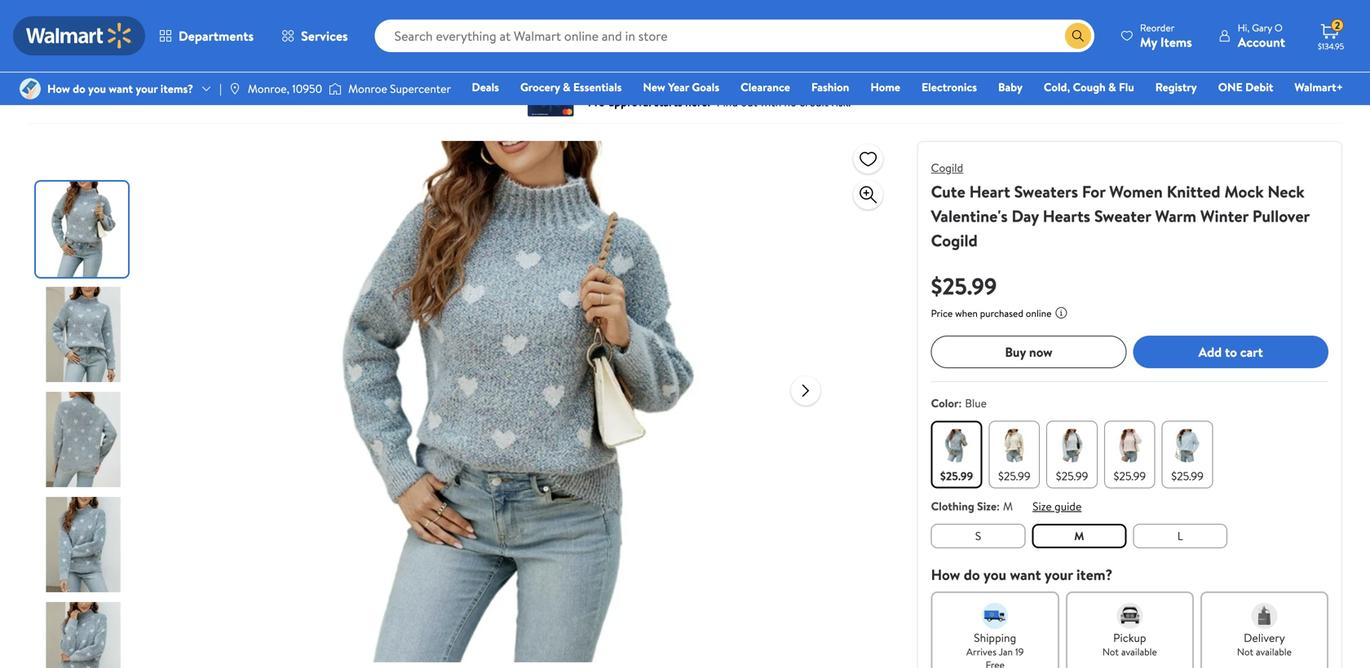 Task type: describe. For each thing, give the bounding box(es) containing it.
sweaters inside cogild cute heart sweaters for women knitted mock neck valentine's day hearts sweater warm winter pullover cogild
[[1014, 180, 1078, 203]]

new
[[643, 79, 665, 95]]

online
[[1026, 307, 1052, 321]]

2 size from the left
[[1033, 499, 1052, 515]]

clearance
[[741, 79, 790, 95]]

reorder my items
[[1140, 21, 1192, 51]]

items?
[[160, 81, 193, 97]]

cute heart sweaters for women knitted mock neck valentine's day hearts sweater warm winter pullover cogild - image 1 of 6 image
[[36, 182, 131, 277]]

womens turtleneck sweaters link
[[300, 43, 444, 59]]

electronics
[[922, 79, 977, 95]]

arrives
[[966, 645, 997, 659]]

buy now
[[1005, 343, 1053, 361]]

l button
[[1133, 524, 1228, 549]]

deals
[[472, 79, 499, 95]]

home
[[870, 79, 900, 95]]

electronics link
[[914, 78, 984, 96]]

clothing size list
[[928, 521, 1332, 552]]

4 $25.99 button from the left
[[1104, 421, 1155, 489]]

when
[[955, 307, 978, 321]]

cute
[[931, 180, 965, 203]]

0 horizontal spatial m
[[1003, 499, 1013, 515]]

fashion link
[[804, 78, 857, 96]]

grocery & essentials link
[[513, 78, 629, 96]]

jan
[[999, 645, 1013, 659]]

ad disclaimer and feedback image
[[1329, 91, 1342, 104]]

1 size from the left
[[977, 499, 997, 515]]

sweater
[[1094, 205, 1151, 228]]

clothing size : m
[[931, 499, 1013, 515]]

available for pickup
[[1121, 645, 1157, 659]]

your for items?
[[136, 81, 158, 97]]

cute heart sweaters for women knitted mock neck valentine's day hearts sweater warm winter pullover cogild - image 4 of 6 image
[[36, 497, 131, 593]]

one debit link
[[1211, 78, 1281, 96]]

0 horizontal spatial :
[[959, 396, 962, 411]]

clearance link
[[733, 78, 798, 96]]

1 / from the left
[[77, 43, 81, 59]]

monroe, 10950
[[248, 81, 322, 97]]

flu
[[1119, 79, 1134, 95]]

2 cogild from the top
[[931, 229, 978, 252]]

knitted
[[1167, 180, 1220, 203]]

services button
[[268, 16, 362, 55]]

1 womens from the left
[[88, 43, 130, 59]]

do for how do you want your item?
[[964, 565, 980, 586]]

how do you want your item?
[[931, 565, 1113, 586]]

hearts
[[1043, 205, 1090, 228]]

hi, gary o account
[[1238, 21, 1285, 51]]

womens clothing link
[[88, 43, 175, 59]]

m inside button
[[1074, 528, 1084, 544]]

size guide button
[[1033, 499, 1082, 515]]

item?
[[1077, 565, 1113, 586]]

add to cart button
[[1133, 336, 1329, 369]]

add
[[1199, 343, 1222, 361]]

sponsored
[[1281, 90, 1326, 104]]

1 $25.99 button from the left
[[931, 421, 982, 489]]

registry
[[1155, 79, 1197, 95]]

color
[[931, 396, 959, 411]]

2 womens from the left
[[193, 43, 235, 59]]

2 / from the left
[[182, 43, 186, 59]]

m button
[[1032, 524, 1127, 549]]

1 cogild from the top
[[931, 160, 963, 176]]

cute heart sweaters for women knitted mock neck valentine's day hearts sweater warm winter pullover cogild - image 5 of 6 image
[[36, 603, 131, 669]]

pickup not available
[[1102, 630, 1157, 659]]

how for how do you want your item?
[[931, 565, 960, 586]]

o
[[1275, 21, 1283, 35]]

5 $25.99 button from the left
[[1162, 421, 1213, 489]]

my
[[1140, 33, 1157, 51]]

1 horizontal spatial clothing
[[133, 43, 175, 59]]

clothing / womens clothing / womens sweaters / womens turtleneck sweaters
[[28, 43, 444, 59]]

buy
[[1005, 343, 1026, 361]]

essentials
[[573, 79, 622, 95]]

grocery
[[520, 79, 560, 95]]

add to favorites list, cute heart sweaters for women knitted mock neck valentine's day hearts sweater warm winter pullover cogild image
[[858, 149, 878, 169]]

services
[[301, 27, 348, 45]]

your for item?
[[1045, 565, 1073, 586]]

19
[[1015, 645, 1024, 659]]

how do you want your items?
[[47, 81, 193, 97]]

search icon image
[[1071, 29, 1085, 42]]

& inside 'link'
[[563, 79, 571, 95]]

3 / from the left
[[289, 43, 293, 59]]

clothing for clothing size : m
[[931, 499, 974, 515]]

grocery & essentials
[[520, 79, 622, 95]]

account
[[1238, 33, 1285, 51]]

blue
[[965, 396, 987, 411]]

next media item image
[[796, 381, 815, 401]]

cart
[[1240, 343, 1263, 361]]

year
[[668, 79, 689, 95]]

want for item?
[[1010, 565, 1041, 586]]

one debit
[[1218, 79, 1273, 95]]

registry link
[[1148, 78, 1204, 96]]

s
[[975, 528, 981, 544]]

winter
[[1200, 205, 1249, 228]]

cough
[[1073, 79, 1106, 95]]

walmart+
[[1295, 79, 1343, 95]]

womens sweaters link
[[193, 43, 282, 59]]

goals
[[692, 79, 719, 95]]

& inside "link"
[[1108, 79, 1116, 95]]

gary
[[1252, 21, 1272, 35]]

items
[[1160, 33, 1192, 51]]

walmart+ link
[[1287, 78, 1351, 96]]

Search search field
[[375, 20, 1094, 52]]



Task type: vqa. For each thing, say whether or not it's contained in the screenshot.
: to the bottom
yes



Task type: locate. For each thing, give the bounding box(es) containing it.
available for delivery
[[1256, 645, 1292, 659]]

your left items?
[[136, 81, 158, 97]]

1 vertical spatial want
[[1010, 565, 1041, 586]]

pullover
[[1252, 205, 1310, 228]]

women
[[1109, 180, 1163, 203]]

home link
[[863, 78, 908, 96]]

0 horizontal spatial &
[[563, 79, 571, 95]]

monroe
[[348, 81, 387, 97]]

not down intent image for pickup
[[1102, 645, 1119, 659]]

not for pickup
[[1102, 645, 1119, 659]]

size left guide
[[1033, 499, 1052, 515]]

valentine's
[[931, 205, 1008, 228]]

0 horizontal spatial available
[[1121, 645, 1157, 659]]

heart
[[969, 180, 1010, 203]]

cogild up cute
[[931, 160, 963, 176]]

clothing up s button
[[931, 499, 974, 515]]

you for how do you want your items?
[[88, 81, 106, 97]]

1 vertical spatial m
[[1074, 528, 1084, 544]]

do down s button
[[964, 565, 980, 586]]

2 available from the left
[[1256, 645, 1292, 659]]

available
[[1121, 645, 1157, 659], [1256, 645, 1292, 659]]

1 horizontal spatial /
[[182, 43, 186, 59]]

l
[[1177, 528, 1183, 544]]

for
[[1082, 180, 1105, 203]]

0 horizontal spatial clothing
[[28, 43, 70, 59]]

baby link
[[991, 78, 1030, 96]]

womens up the how do you want your items?
[[88, 43, 130, 59]]

color : blue
[[931, 396, 987, 411]]

baby
[[998, 79, 1023, 95]]

1 horizontal spatial you
[[984, 565, 1006, 586]]

0 horizontal spatial sweaters
[[238, 43, 282, 59]]

add to cart
[[1199, 343, 1263, 361]]

how down s button
[[931, 565, 960, 586]]

0 horizontal spatial /
[[77, 43, 81, 59]]

intent image for delivery image
[[1251, 603, 1277, 630]]

0 horizontal spatial not
[[1102, 645, 1119, 659]]

0 vertical spatial want
[[109, 81, 133, 97]]

walmart image
[[26, 23, 132, 49]]

0 horizontal spatial womens
[[88, 43, 130, 59]]

2 horizontal spatial clothing
[[931, 499, 974, 515]]

2 horizontal spatial sweaters
[[1014, 180, 1078, 203]]

0 horizontal spatial want
[[109, 81, 133, 97]]

/
[[77, 43, 81, 59], [182, 43, 186, 59], [289, 43, 293, 59]]

m up s button
[[1003, 499, 1013, 515]]

clothing link
[[28, 43, 70, 59]]

cold,
[[1044, 79, 1070, 95]]

0 horizontal spatial how
[[47, 81, 70, 97]]

&
[[563, 79, 571, 95], [1108, 79, 1116, 95]]

sweaters up hearts
[[1014, 180, 1078, 203]]

m
[[1003, 499, 1013, 515], [1074, 528, 1084, 544]]

monroe,
[[248, 81, 289, 97]]

cogild link
[[931, 160, 963, 176]]

0 horizontal spatial  image
[[20, 78, 41, 99]]

guide
[[1055, 499, 1082, 515]]

how down clothing link
[[47, 81, 70, 97]]

you down womens clothing link
[[88, 81, 106, 97]]

1 vertical spatial :
[[997, 499, 1000, 515]]

new year goals
[[643, 79, 719, 95]]

/ right clothing link
[[77, 43, 81, 59]]

how
[[47, 81, 70, 97], [931, 565, 960, 586]]

1 horizontal spatial do
[[964, 565, 980, 586]]

shipping
[[974, 630, 1016, 646]]

you up intent image for shipping
[[984, 565, 1006, 586]]

: left blue
[[959, 396, 962, 411]]

cold, cough & flu link
[[1036, 78, 1142, 96]]

you for how do you want your item?
[[984, 565, 1006, 586]]

1 available from the left
[[1121, 645, 1157, 659]]

1 & from the left
[[563, 79, 571, 95]]

0 horizontal spatial do
[[73, 81, 85, 97]]

fashion
[[811, 79, 849, 95]]

your left item?
[[1045, 565, 1073, 586]]

1 horizontal spatial size
[[1033, 499, 1052, 515]]

1 vertical spatial do
[[964, 565, 980, 586]]

price when purchased online
[[931, 307, 1052, 321]]

sweaters up the monroe,
[[238, 43, 282, 59]]

1 not from the left
[[1102, 645, 1119, 659]]

color list
[[928, 418, 1332, 492]]

0 vertical spatial your
[[136, 81, 158, 97]]

2
[[1335, 19, 1340, 32]]

reorder
[[1140, 21, 1175, 35]]

want
[[109, 81, 133, 97], [1010, 565, 1041, 586]]

1 vertical spatial your
[[1045, 565, 1073, 586]]

1 horizontal spatial m
[[1074, 528, 1084, 544]]

womens up 10950
[[300, 43, 342, 59]]

& left flu
[[1108, 79, 1116, 95]]

mock
[[1224, 180, 1264, 203]]

cold, cough & flu
[[1044, 79, 1134, 95]]

/ left the "services"
[[289, 43, 293, 59]]

1 horizontal spatial not
[[1237, 645, 1254, 659]]

womens
[[88, 43, 130, 59], [193, 43, 235, 59], [300, 43, 342, 59]]

0 vertical spatial you
[[88, 81, 106, 97]]

not inside "pickup not available"
[[1102, 645, 1119, 659]]

cogild
[[931, 160, 963, 176], [931, 229, 978, 252]]

departments button
[[145, 16, 268, 55]]

0 horizontal spatial you
[[88, 81, 106, 97]]

clothing for clothing / womens clothing / womens sweaters / womens turtleneck sweaters
[[28, 43, 70, 59]]

 image right 10950
[[329, 81, 342, 97]]

how for how do you want your items?
[[47, 81, 70, 97]]

|
[[219, 81, 222, 97]]

1 vertical spatial you
[[984, 565, 1006, 586]]

1 horizontal spatial  image
[[329, 81, 342, 97]]

1 horizontal spatial available
[[1256, 645, 1292, 659]]

not down intent image for delivery at the right of page
[[1237, 645, 1254, 659]]

want down s button
[[1010, 565, 1041, 586]]

monroe supercenter
[[348, 81, 451, 97]]

available down intent image for delivery at the right of page
[[1256, 645, 1292, 659]]

not
[[1102, 645, 1119, 659], [1237, 645, 1254, 659]]

size up "s"
[[977, 499, 997, 515]]

 image
[[20, 78, 41, 99], [329, 81, 342, 97]]

0 vertical spatial do
[[73, 81, 85, 97]]

warm
[[1155, 205, 1196, 228]]

1 horizontal spatial womens
[[193, 43, 235, 59]]

purchased
[[980, 307, 1023, 321]]

0 vertical spatial cogild
[[931, 160, 963, 176]]

1 horizontal spatial your
[[1045, 565, 1073, 586]]

1 horizontal spatial :
[[997, 499, 1000, 515]]

0 horizontal spatial your
[[136, 81, 158, 97]]

2 horizontal spatial /
[[289, 43, 293, 59]]

2 $25.99 button from the left
[[989, 421, 1040, 489]]

available inside delivery not available
[[1256, 645, 1292, 659]]

cute heart sweaters for women knitted mock neck valentine's day hearts sweater warm winter pullover cogild - image 3 of 6 image
[[36, 392, 131, 488]]

1 horizontal spatial how
[[931, 565, 960, 586]]

2 not from the left
[[1237, 645, 1254, 659]]

clothing up items?
[[133, 43, 175, 59]]

delivery not available
[[1237, 630, 1292, 659]]

0 vertical spatial :
[[959, 396, 962, 411]]

/ up items?
[[182, 43, 186, 59]]

1 horizontal spatial want
[[1010, 565, 1041, 586]]

delivery
[[1244, 630, 1285, 646]]

m down guide
[[1074, 528, 1084, 544]]

0 vertical spatial how
[[47, 81, 70, 97]]

 image down clothing link
[[20, 78, 41, 99]]

you
[[88, 81, 106, 97], [984, 565, 1006, 586]]

cute heart sweaters for women knitted mock neck valentine's day hearts sweater warm winter pullover cogild - image 2 of 6 image
[[36, 287, 131, 382]]

supercenter
[[390, 81, 451, 97]]

cogild down valentine's
[[931, 229, 978, 252]]

deals link
[[464, 78, 506, 96]]

1 horizontal spatial sweaters
[[399, 43, 444, 59]]

1 horizontal spatial &
[[1108, 79, 1116, 95]]

one
[[1218, 79, 1243, 95]]

cogild cute heart sweaters for women knitted mock neck valentine's day hearts sweater warm winter pullover cogild
[[931, 160, 1310, 252]]

do
[[73, 81, 85, 97], [964, 565, 980, 586]]

1 vertical spatial how
[[931, 565, 960, 586]]

day
[[1012, 205, 1039, 228]]

 image
[[228, 82, 241, 95]]

2 & from the left
[[1108, 79, 1116, 95]]

legal information image
[[1055, 307, 1068, 320]]

sweaters up 'supercenter'
[[399, 43, 444, 59]]

zoom image modal image
[[858, 185, 878, 205]]

now
[[1029, 343, 1053, 361]]

to
[[1225, 343, 1237, 361]]

0 vertical spatial m
[[1003, 499, 1013, 515]]

not for delivery
[[1237, 645, 1254, 659]]

available down intent image for pickup
[[1121, 645, 1157, 659]]

3 womens from the left
[[300, 43, 342, 59]]

do for how do you want your items?
[[73, 81, 85, 97]]

& right grocery
[[563, 79, 571, 95]]

size
[[977, 499, 997, 515], [1033, 499, 1052, 515]]

 image for how do you want your items?
[[20, 78, 41, 99]]

want down womens clothing link
[[109, 81, 133, 97]]

available inside "pickup not available"
[[1121, 645, 1157, 659]]

Walmart Site-Wide search field
[[375, 20, 1094, 52]]

s button
[[931, 524, 1026, 549]]

shipping arrives jan 19
[[966, 630, 1024, 659]]

3 $25.99 button from the left
[[1046, 421, 1098, 489]]

intent image for shipping image
[[982, 603, 1008, 630]]

size guide
[[1033, 499, 1082, 515]]

your
[[136, 81, 158, 97], [1045, 565, 1073, 586]]

$25.99 button
[[931, 421, 982, 489], [989, 421, 1040, 489], [1046, 421, 1098, 489], [1104, 421, 1155, 489], [1162, 421, 1213, 489]]

intent image for pickup image
[[1117, 603, 1143, 630]]

turtleneck
[[345, 43, 396, 59]]

:
[[959, 396, 962, 411], [997, 499, 1000, 515]]

want for items?
[[109, 81, 133, 97]]

debit
[[1245, 79, 1273, 95]]

womens up |
[[193, 43, 235, 59]]

0 horizontal spatial size
[[977, 499, 997, 515]]

do down "walmart" image
[[73, 81, 85, 97]]

2 horizontal spatial womens
[[300, 43, 342, 59]]

pickup
[[1113, 630, 1146, 646]]

1 vertical spatial cogild
[[931, 229, 978, 252]]

hi,
[[1238, 21, 1250, 35]]

departments
[[179, 27, 254, 45]]

clothing up the how do you want your items?
[[28, 43, 70, 59]]

: up s button
[[997, 499, 1000, 515]]

 image for monroe supercenter
[[329, 81, 342, 97]]

price
[[931, 307, 953, 321]]

cute heart sweaters for women knitted mock neck valentine's day hearts sweater warm winter pullover cogild image
[[256, 141, 778, 663]]

not inside delivery not available
[[1237, 645, 1254, 659]]



